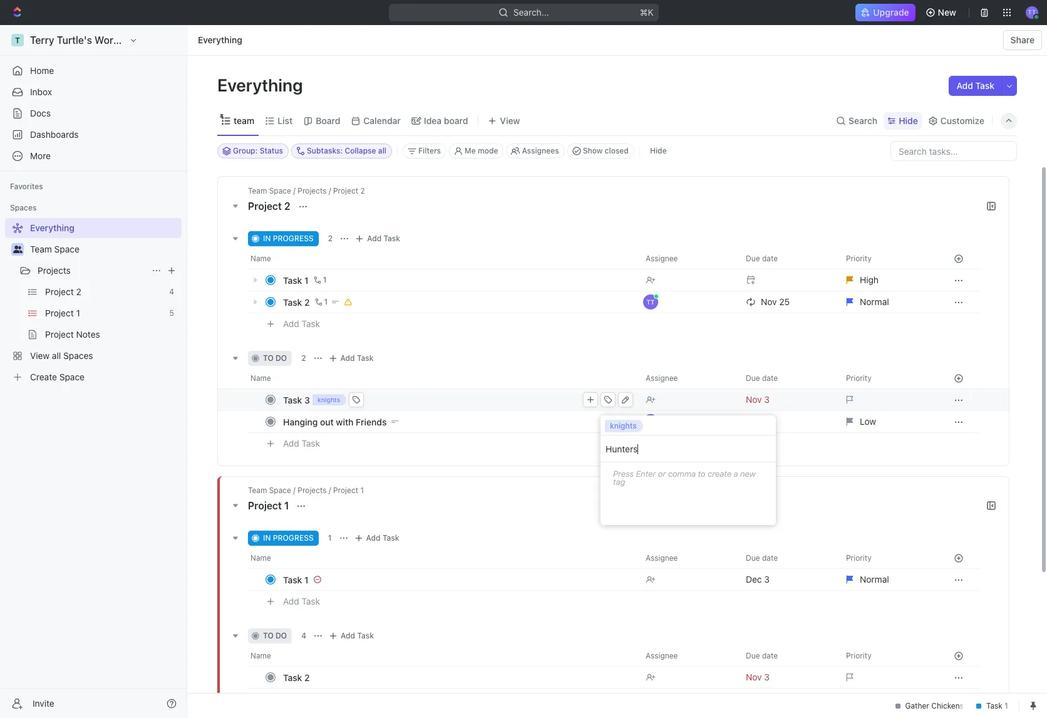 Task type: vqa. For each thing, say whether or not it's contained in the screenshot.
"mm/dd/yyyy"
no



Task type: locate. For each thing, give the bounding box(es) containing it.
do left 4
[[276, 631, 287, 640]]

1 project from the top
[[248, 201, 282, 212]]

in down project 2 on the left
[[263, 234, 271, 243]]

‎task for ‎task 2
[[283, 672, 302, 683]]

‎task 2
[[283, 672, 310, 683]]

1 in progress from the top
[[263, 234, 314, 243]]

‎task 1
[[283, 574, 309, 585]]

project 1
[[248, 500, 292, 511]]

2 for task 2
[[305, 297, 310, 307]]

new
[[939, 7, 957, 18]]

1 vertical spatial 1 button
[[312, 296, 330, 308]]

1 button right task 2
[[312, 296, 330, 308]]

1 button right task 1
[[311, 274, 329, 286]]

1 progress from the top
[[273, 234, 314, 243]]

in
[[263, 234, 271, 243], [263, 533, 271, 543]]

0 vertical spatial do
[[276, 353, 287, 363]]

team space link
[[30, 239, 179, 259]]

board
[[316, 115, 341, 126]]

in progress for 1
[[263, 533, 314, 543]]

2 to do from the top
[[263, 631, 287, 640]]

do for 1
[[276, 631, 287, 640]]

2
[[284, 201, 291, 212], [328, 234, 333, 243], [305, 297, 310, 307], [302, 353, 306, 363], [305, 672, 310, 683]]

‎task 2 link
[[280, 668, 636, 687]]

everything
[[198, 34, 242, 45], [217, 75, 307, 95]]

progress down project 2 on the left
[[273, 234, 314, 243]]

projects link
[[38, 261, 147, 281]]

list link
[[275, 112, 293, 129]]

1 vertical spatial in
[[263, 533, 271, 543]]

1 do from the top
[[276, 353, 287, 363]]

project 2
[[248, 201, 293, 212]]

add task
[[957, 80, 995, 91], [367, 234, 401, 243], [283, 318, 320, 329], [341, 353, 374, 363], [283, 438, 320, 448], [366, 533, 400, 543], [283, 596, 320, 606], [341, 631, 374, 640]]

do up task 3
[[276, 353, 287, 363]]

1 vertical spatial to do
[[263, 631, 287, 640]]

1 vertical spatial in progress
[[263, 533, 314, 543]]

hanging out with friends
[[283, 416, 387, 427]]

projects
[[38, 265, 71, 276]]

1 vertical spatial progress
[[273, 533, 314, 543]]

2 do from the top
[[276, 631, 287, 640]]

‎task up 4
[[283, 574, 302, 585]]

0 vertical spatial project
[[248, 201, 282, 212]]

1 vertical spatial everything
[[217, 75, 307, 95]]

idea board link
[[422, 112, 468, 129]]

‎task down 4
[[283, 672, 302, 683]]

do for 2
[[276, 353, 287, 363]]

2 in progress from the top
[[263, 533, 314, 543]]

progress down project 1
[[273, 533, 314, 543]]

calendar link
[[361, 112, 401, 129]]

2 vertical spatial to
[[263, 631, 274, 640]]

1 vertical spatial do
[[276, 631, 287, 640]]

new
[[741, 469, 756, 479]]

1 vertical spatial hide
[[650, 146, 667, 155]]

1
[[305, 275, 309, 285], [323, 275, 327, 285], [324, 297, 328, 306], [284, 500, 289, 511], [328, 533, 332, 543], [305, 574, 309, 585]]

in progress down project 1
[[263, 533, 314, 543]]

tree inside the sidebar navigation
[[5, 218, 182, 387]]

in down project 1
[[263, 533, 271, 543]]

add task button
[[950, 76, 1003, 96], [352, 231, 406, 246], [278, 316, 325, 332], [326, 351, 379, 366], [278, 436, 325, 451], [351, 531, 405, 546], [278, 594, 325, 609], [326, 629, 379, 644]]

team space
[[30, 244, 80, 254]]

to do left 4
[[263, 631, 287, 640]]

in progress
[[263, 234, 314, 243], [263, 533, 314, 543]]

0 vertical spatial in
[[263, 234, 271, 243]]

add
[[957, 80, 974, 91], [367, 234, 382, 243], [283, 318, 299, 329], [341, 353, 355, 363], [283, 438, 299, 448], [366, 533, 381, 543], [283, 596, 299, 606], [341, 631, 355, 640]]

0 vertical spatial hide
[[899, 115, 919, 126]]

to do
[[263, 353, 287, 363], [263, 631, 287, 640]]

invite
[[33, 698, 54, 708]]

docs link
[[5, 103, 182, 123]]

tag
[[614, 477, 626, 487]]

2 in from the top
[[263, 533, 271, 543]]

inbox link
[[5, 82, 182, 102]]

tree containing team space
[[5, 218, 182, 387]]

0 vertical spatial 1 button
[[311, 274, 329, 286]]

to
[[263, 353, 274, 363], [698, 469, 706, 479], [263, 631, 274, 640]]

progress
[[273, 234, 314, 243], [273, 533, 314, 543]]

progress for project 2
[[273, 234, 314, 243]]

in progress for 2
[[263, 234, 314, 243]]

out
[[320, 416, 334, 427]]

knights
[[610, 421, 637, 431], [610, 421, 637, 431]]

⌘k
[[640, 7, 654, 18]]

2 progress from the top
[[273, 533, 314, 543]]

project for project 1
[[248, 500, 282, 511]]

1 horizontal spatial hide
[[899, 115, 919, 126]]

idea
[[424, 115, 442, 126]]

tree
[[5, 218, 182, 387]]

0 vertical spatial in progress
[[263, 234, 314, 243]]

2 project from the top
[[248, 500, 282, 511]]

project
[[248, 201, 282, 212], [248, 500, 282, 511]]

to do up task 3
[[263, 353, 287, 363]]

in for 1
[[263, 533, 271, 543]]

favorites button
[[5, 179, 48, 194]]

task
[[976, 80, 995, 91], [384, 234, 401, 243], [283, 275, 302, 285], [283, 297, 302, 307], [302, 318, 320, 329], [357, 353, 374, 363], [283, 395, 302, 405], [302, 438, 320, 448], [383, 533, 400, 543], [302, 596, 320, 606], [357, 631, 374, 640]]

‎task
[[283, 574, 302, 585], [283, 672, 302, 683]]

0 vertical spatial progress
[[273, 234, 314, 243]]

1 vertical spatial project
[[248, 500, 282, 511]]

1 button
[[311, 274, 329, 286], [312, 296, 330, 308]]

0 vertical spatial ‎task
[[283, 574, 302, 585]]

favorites
[[10, 182, 43, 191]]

task 3
[[283, 395, 310, 405]]

customize button
[[925, 112, 989, 129]]

0 vertical spatial to do
[[263, 353, 287, 363]]

team
[[234, 115, 255, 126]]

board
[[444, 115, 468, 126]]

1 vertical spatial to
[[698, 469, 706, 479]]

0 vertical spatial to
[[263, 353, 274, 363]]

hide
[[899, 115, 919, 126], [650, 146, 667, 155]]

to do for 2
[[263, 353, 287, 363]]

sidebar navigation
[[0, 25, 187, 718]]

in progress down project 2 on the left
[[263, 234, 314, 243]]

upgrade link
[[856, 4, 916, 21]]

hide button
[[884, 112, 922, 129]]

1 in from the top
[[263, 234, 271, 243]]

Search or Create New text field
[[601, 436, 776, 463]]

1 ‎task from the top
[[283, 574, 302, 585]]

search
[[849, 115, 878, 126]]

1 button for 1
[[311, 274, 329, 286]]

1 vertical spatial ‎task
[[283, 672, 302, 683]]

2 ‎task from the top
[[283, 672, 302, 683]]

hanging
[[283, 416, 318, 427]]

do
[[276, 353, 287, 363], [276, 631, 287, 640]]

1 to do from the top
[[263, 353, 287, 363]]

search...
[[514, 7, 549, 18]]

0 horizontal spatial hide
[[650, 146, 667, 155]]

3
[[305, 395, 310, 405]]

‎task 1 link
[[280, 571, 636, 589]]



Task type: describe. For each thing, give the bounding box(es) containing it.
spaces
[[10, 203, 37, 212]]

team
[[30, 244, 52, 254]]

task 1
[[283, 275, 309, 285]]

hanging out with friends link
[[280, 413, 636, 431]]

everything link
[[195, 33, 246, 48]]

friends
[[356, 416, 387, 427]]

comma
[[669, 469, 696, 479]]

upgrade
[[874, 7, 910, 18]]

hide inside dropdown button
[[899, 115, 919, 126]]

new button
[[921, 3, 964, 23]]

4
[[302, 631, 306, 640]]

home
[[30, 65, 54, 76]]

share button
[[1004, 30, 1043, 50]]

list
[[278, 115, 293, 126]]

a
[[734, 469, 739, 479]]

Search tasks... text field
[[892, 142, 1017, 160]]

home link
[[5, 61, 182, 81]]

in for 2
[[263, 234, 271, 243]]

calendar
[[364, 115, 401, 126]]

hide button
[[645, 144, 672, 159]]

2 for project 2
[[284, 201, 291, 212]]

create
[[708, 469, 732, 479]]

search button
[[833, 112, 882, 129]]

to do for 1
[[263, 631, 287, 640]]

team link
[[231, 112, 255, 129]]

project for project 2
[[248, 201, 282, 212]]

0 vertical spatial everything
[[198, 34, 242, 45]]

assignees
[[522, 146, 559, 155]]

share
[[1011, 34, 1035, 45]]

or
[[659, 469, 666, 479]]

task 3 link
[[280, 391, 636, 409]]

press
[[614, 469, 634, 479]]

idea board
[[424, 115, 468, 126]]

task inside task 3 link
[[283, 395, 302, 405]]

inbox
[[30, 86, 52, 97]]

docs
[[30, 108, 51, 118]]

with
[[336, 416, 354, 427]]

space
[[54, 244, 80, 254]]

hide inside button
[[650, 146, 667, 155]]

progress for project 1
[[273, 533, 314, 543]]

to for project 2
[[263, 353, 274, 363]]

press enter or comma to create a new tag
[[614, 469, 756, 487]]

to inside press enter or comma to create a new tag
[[698, 469, 706, 479]]

board link
[[313, 112, 341, 129]]

customize
[[941, 115, 985, 126]]

‎task for ‎task 1
[[283, 574, 302, 585]]

to for project 1
[[263, 631, 274, 640]]

task 2
[[283, 297, 310, 307]]

enter
[[636, 469, 656, 479]]

2 for ‎task 2
[[305, 672, 310, 683]]

dashboards
[[30, 129, 79, 140]]

dashboards link
[[5, 125, 182, 145]]

user group image
[[13, 246, 22, 253]]

assignees button
[[507, 144, 565, 159]]

1 button for 2
[[312, 296, 330, 308]]



